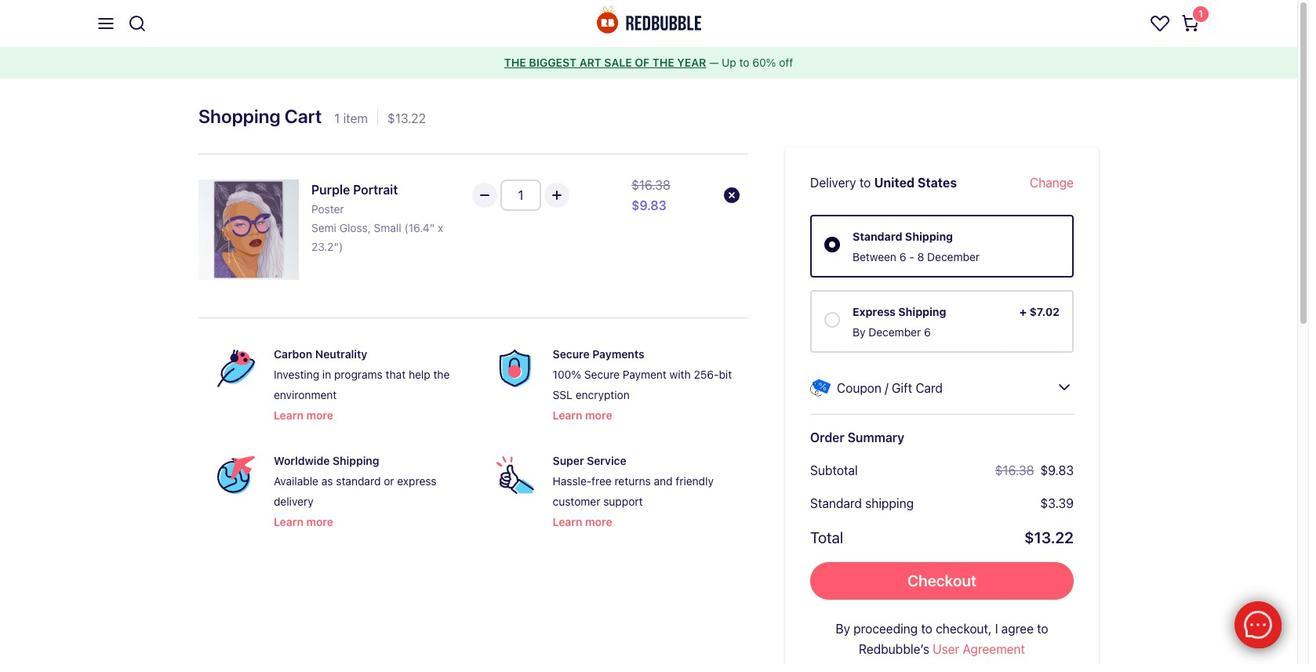 Task type: vqa. For each thing, say whether or not it's contained in the screenshot.
Shop corresponding to Knight Industries TV
no



Task type: locate. For each thing, give the bounding box(es) containing it.
secure payments image
[[496, 349, 534, 387]]

60%
[[752, 55, 776, 69]]

delivery
[[810, 175, 856, 189]]

standard for standard shipping
[[810, 496, 862, 510]]

by
[[853, 325, 866, 339], [836, 622, 850, 636]]

0 vertical spatial $16.38 $9.83
[[631, 178, 671, 212]]

0 vertical spatial 6
[[899, 250, 906, 263]]

$13.22 right item
[[387, 111, 426, 125]]

1 horizontal spatial 6
[[924, 325, 931, 339]]

shipping for standard
[[333, 454, 379, 467]]

agreement
[[963, 642, 1025, 656]]

more down customer
[[585, 515, 612, 528]]

card
[[916, 381, 943, 395]]

the right of
[[652, 55, 674, 69]]

to
[[739, 55, 749, 69], [859, 175, 871, 189], [921, 622, 932, 636], [1037, 622, 1048, 636]]

worldwide shipping element
[[211, 450, 465, 531]]

$9.83 inside "cost summary" element
[[1040, 463, 1074, 477]]

more inside super service hassle-free returns and friendly customer support learn more
[[585, 515, 612, 528]]

shipping inside express shipping by december 6
[[898, 305, 946, 318]]

proceeding
[[853, 622, 918, 636]]

1 horizontal spatial $16.38 $9.83
[[995, 463, 1074, 477]]

0 vertical spatial december
[[927, 250, 980, 263]]

learn more link down ssl at the bottom left
[[553, 406, 612, 425]]

summary
[[848, 430, 904, 444]]

more inside carbon neutrality investing in programs that help the environment learn more
[[306, 408, 333, 422]]

to right up
[[739, 55, 749, 69]]

carbon neutrality investing in programs that help the environment learn more
[[274, 347, 450, 422]]

united
[[874, 175, 915, 189]]

256-
[[694, 368, 719, 381]]

encryption
[[576, 388, 630, 401]]

change button
[[1030, 172, 1074, 193]]

shipping right "express"
[[898, 305, 946, 318]]

0 vertical spatial $13.22
[[387, 111, 426, 125]]

december
[[927, 250, 980, 263], [868, 325, 921, 339]]

$7.02
[[1030, 305, 1060, 318]]

learn down delivery on the bottom left
[[274, 515, 303, 528]]

user agreement element
[[810, 619, 1074, 659]]

learn down environment
[[274, 408, 303, 422]]

service
[[587, 454, 626, 467]]

user
[[933, 642, 959, 656]]

payment
[[623, 368, 667, 381]]

shopping
[[198, 105, 280, 127]]

0 horizontal spatial december
[[868, 325, 921, 339]]

standard
[[336, 474, 381, 488]]

between
[[853, 250, 896, 263]]

to left checkout, on the bottom right of the page
[[921, 622, 932, 636]]

more down environment
[[306, 408, 333, 422]]

0 vertical spatial by
[[853, 325, 866, 339]]

standard down the subtotal
[[810, 496, 862, 510]]

learn more link for learn
[[274, 513, 333, 531]]

shipping up 8
[[905, 229, 953, 243]]

6 inside express shipping by december 6
[[924, 325, 931, 339]]

learn inside super service hassle-free returns and friendly customer support learn more
[[553, 515, 582, 528]]

more down encryption
[[585, 408, 612, 422]]

learn more link for environment
[[274, 406, 333, 425]]

purple portrait image
[[198, 179, 299, 280]]

standard inside standard shipping between 6 - 8 december
[[853, 229, 902, 243]]

23.2")
[[311, 240, 343, 253]]

$16.38
[[631, 178, 671, 192], [995, 463, 1034, 477]]

learn more link inside secure payments element
[[553, 406, 612, 425]]

0 vertical spatial $9.83
[[631, 198, 667, 212]]

friendly
[[676, 474, 714, 488]]

0 horizontal spatial by
[[836, 622, 850, 636]]

1 horizontal spatial the
[[652, 55, 674, 69]]

the biggest art sale of the year link
[[504, 55, 706, 69]]

shipping inside the worldwide shipping available as standard or express delivery learn more
[[333, 454, 379, 467]]

0 vertical spatial standard
[[853, 229, 902, 243]]

learn more link for support
[[553, 513, 612, 531]]

1 vertical spatial $9.83
[[1040, 463, 1074, 477]]

1 the from the left
[[504, 55, 526, 69]]

6 up card
[[924, 325, 931, 339]]

0 horizontal spatial the
[[504, 55, 526, 69]]

shipping
[[905, 229, 953, 243], [898, 305, 946, 318], [333, 454, 379, 467]]

coupon
[[837, 381, 882, 395]]

1 item
[[334, 111, 368, 125]]

carbon
[[274, 347, 312, 360]]

express
[[853, 305, 896, 318]]

standard inside "cost summary" element
[[810, 496, 862, 510]]

$13.22 down '$3.39'
[[1024, 528, 1074, 546]]

0 horizontal spatial $16.38
[[631, 178, 671, 192]]

learn more link down delivery on the bottom left
[[274, 513, 333, 531]]

1 vertical spatial 6
[[924, 325, 931, 339]]

by left proceeding
[[836, 622, 850, 636]]

None radio
[[824, 236, 840, 251], [824, 311, 840, 327], [824, 236, 840, 251], [824, 311, 840, 327]]

1 horizontal spatial $16.38
[[995, 463, 1034, 477]]

returns
[[614, 474, 651, 488]]

by inside express shipping by december 6
[[853, 325, 866, 339]]

6 left -
[[899, 250, 906, 263]]

learn more link inside super service element
[[553, 513, 612, 531]]

customer
[[553, 495, 600, 508]]

delivery
[[274, 495, 314, 508]]

the left biggest
[[504, 55, 526, 69]]

hassle-
[[553, 474, 591, 488]]

free
[[591, 474, 612, 488]]

worldwide shipping image
[[217, 456, 255, 494]]

0 vertical spatial shipping
[[905, 229, 953, 243]]

art
[[579, 55, 601, 69]]

$16.38 $9.83
[[631, 178, 671, 212], [995, 463, 1074, 477]]

secure
[[553, 347, 590, 360], [584, 368, 620, 381]]

order summary element
[[785, 147, 1099, 664]]

learn more link down customer
[[553, 513, 612, 531]]

super service image
[[496, 456, 534, 494]]

6
[[899, 250, 906, 263], [924, 325, 931, 339]]

shipping up standard
[[333, 454, 379, 467]]

1 horizontal spatial december
[[927, 250, 980, 263]]

100%
[[553, 368, 581, 381]]

1 vertical spatial by
[[836, 622, 850, 636]]

december right 8
[[927, 250, 980, 263]]

off
[[779, 55, 793, 69]]

shipping for 6
[[898, 305, 946, 318]]

more down delivery on the bottom left
[[306, 515, 333, 528]]

gloss,
[[339, 221, 371, 234]]

item
[[343, 111, 368, 125]]

2 vertical spatial shipping
[[333, 454, 379, 467]]

order summary
[[810, 430, 904, 444]]

more inside secure payments 100% secure payment with 256-bit ssl encryption learn more
[[585, 408, 612, 422]]

0 horizontal spatial $9.83
[[631, 198, 667, 212]]

$9.83
[[631, 198, 667, 212], [1040, 463, 1074, 477]]

secure up the 100% at the bottom left of page
[[553, 347, 590, 360]]

december down "express"
[[868, 325, 921, 339]]

small
[[374, 221, 401, 234]]

to left united on the top right of page
[[859, 175, 871, 189]]

shipping inside standard shipping between 6 - 8 december
[[905, 229, 953, 243]]

1 horizontal spatial by
[[853, 325, 866, 339]]

1 vertical spatial $16.38 $9.83
[[995, 463, 1074, 477]]

up
[[722, 55, 736, 69]]

1 horizontal spatial $9.83
[[1040, 463, 1074, 477]]

1 horizontal spatial $13.22
[[1024, 528, 1074, 546]]

1 vertical spatial $13.22
[[1024, 528, 1074, 546]]

2 the from the left
[[652, 55, 674, 69]]

1 vertical spatial standard
[[810, 496, 862, 510]]

standard
[[853, 229, 902, 243], [810, 496, 862, 510]]

as
[[321, 474, 333, 488]]

express shipping by december 6
[[853, 305, 946, 339]]

learn more link inside worldwide shipping element
[[274, 513, 333, 531]]

$16.38 inside "cost summary" element
[[995, 463, 1034, 477]]

learn more link down environment
[[274, 406, 333, 425]]

agree
[[1001, 622, 1034, 636]]

december inside standard shipping between 6 - 8 december
[[927, 250, 980, 263]]

coupon / gift card
[[837, 381, 943, 395]]

trust signals element
[[198, 331, 747, 544]]

learn more link inside carbon neutrality element
[[274, 406, 333, 425]]

1 vertical spatial shipping
[[898, 305, 946, 318]]

secure up encryption
[[584, 368, 620, 381]]

$13.22
[[387, 111, 426, 125], [1024, 528, 1074, 546]]

learn down customer
[[553, 515, 582, 528]]

poster
[[311, 202, 344, 215]]

1 vertical spatial $16.38
[[995, 463, 1034, 477]]

learn down ssl at the bottom left
[[553, 408, 582, 422]]

0 horizontal spatial 6
[[899, 250, 906, 263]]

standard up between
[[853, 229, 902, 243]]

1 vertical spatial december
[[868, 325, 921, 339]]

the biggest art sale of the year — up to 60% off
[[504, 55, 793, 69]]

by down "express"
[[853, 325, 866, 339]]

to right agree
[[1037, 622, 1048, 636]]



Task type: describe. For each thing, give the bounding box(es) containing it.
open chat image
[[1249, 616, 1271, 638]]

bit
[[719, 368, 732, 381]]

the
[[433, 368, 450, 381]]

states
[[918, 175, 957, 189]]

support
[[603, 495, 643, 508]]

shopping cart
[[198, 105, 322, 127]]

by proceeding to checkout, i agree to redbubble's
[[836, 622, 1048, 656]]

delivery to united states
[[810, 175, 957, 189]]

purple portrait poster semi gloss, small (16.4" x 23.2")
[[311, 182, 443, 253]]

portrait
[[353, 182, 398, 197]]

express
[[397, 474, 437, 488]]

standard shipping
[[810, 496, 914, 510]]

more inside the worldwide shipping available as standard or express delivery learn more
[[306, 515, 333, 528]]

purple portrait link
[[311, 179, 449, 200]]

user agreement
[[933, 642, 1025, 656]]

$13.22 inside "cost summary" element
[[1024, 528, 1074, 546]]

8
[[917, 250, 924, 263]]

/
[[885, 381, 888, 395]]

help
[[409, 368, 430, 381]]

0 horizontal spatial $16.38 $9.83
[[631, 178, 671, 212]]

user agreement link
[[933, 639, 1025, 659]]

6 inside standard shipping between 6 - 8 december
[[899, 250, 906, 263]]

coupon / gift card button
[[810, 378, 1074, 398]]

$3.39
[[1040, 496, 1074, 510]]

cost summary element
[[810, 460, 1074, 549]]

standard for standard shipping between 6 - 8 december
[[853, 229, 902, 243]]

secure payments 100% secure payment with 256-bit ssl encryption learn more
[[553, 347, 732, 422]]

cart
[[285, 105, 322, 127]]

carbon neutrality image
[[217, 349, 255, 387]]

by inside by proceeding to checkout, i agree to redbubble's
[[836, 622, 850, 636]]

of
[[635, 55, 650, 69]]

redbubble's
[[859, 642, 929, 656]]

biggest
[[529, 55, 577, 69]]

—
[[709, 55, 719, 69]]

environment
[[274, 388, 337, 401]]

in
[[322, 368, 331, 381]]

1 vertical spatial secure
[[584, 368, 620, 381]]

$16.38 $9.83 inside "cost summary" element
[[995, 463, 1074, 477]]

programs
[[334, 368, 383, 381]]

+
[[1020, 305, 1027, 318]]

with
[[670, 368, 691, 381]]

ssl
[[553, 388, 573, 401]]

super service element
[[490, 450, 735, 531]]

order
[[810, 430, 844, 444]]

standard shipping between 6 - 8 december
[[853, 229, 980, 263]]

that
[[386, 368, 406, 381]]

learn inside the worldwide shipping available as standard or express delivery learn more
[[274, 515, 303, 528]]

worldwide shipping available as standard or express delivery learn more
[[274, 454, 437, 528]]

gift
[[892, 381, 912, 395]]

learn more link for ssl
[[553, 406, 612, 425]]

x
[[438, 221, 443, 234]]

december inside express shipping by december 6
[[868, 325, 921, 339]]

change
[[1030, 175, 1074, 189]]

$9.83 inside $16.38 $9.83
[[631, 198, 667, 212]]

payments
[[592, 347, 644, 360]]

+ $7.02
[[1020, 305, 1060, 318]]

carbon neutrality element
[[211, 343, 465, 425]]

-
[[909, 250, 914, 263]]

and
[[654, 474, 673, 488]]

(16.4"
[[404, 221, 435, 234]]

or
[[384, 474, 394, 488]]

1
[[334, 111, 340, 125]]

super service hassle-free returns and friendly customer support learn more
[[553, 454, 714, 528]]

subtotal
[[810, 463, 858, 477]]

sale
[[604, 55, 632, 69]]

0 horizontal spatial $13.22
[[387, 111, 426, 125]]

Quantity number field
[[500, 179, 541, 211]]

shipping
[[865, 496, 914, 510]]

secure payments element
[[490, 343, 735, 425]]

semi
[[311, 221, 336, 234]]

i
[[995, 622, 998, 636]]

investing
[[274, 368, 319, 381]]

super
[[553, 454, 584, 467]]

total
[[810, 528, 843, 546]]

available
[[274, 474, 318, 488]]

purple
[[311, 182, 350, 197]]

0 vertical spatial $16.38
[[631, 178, 671, 192]]

worldwide
[[274, 454, 330, 467]]

learn inside secure payments 100% secure payment with 256-bit ssl encryption learn more
[[553, 408, 582, 422]]

0 vertical spatial secure
[[553, 347, 590, 360]]

year
[[677, 55, 706, 69]]

shipping for -
[[905, 229, 953, 243]]

learn inside carbon neutrality investing in programs that help the environment learn more
[[274, 408, 303, 422]]

neutrality
[[315, 347, 367, 360]]



